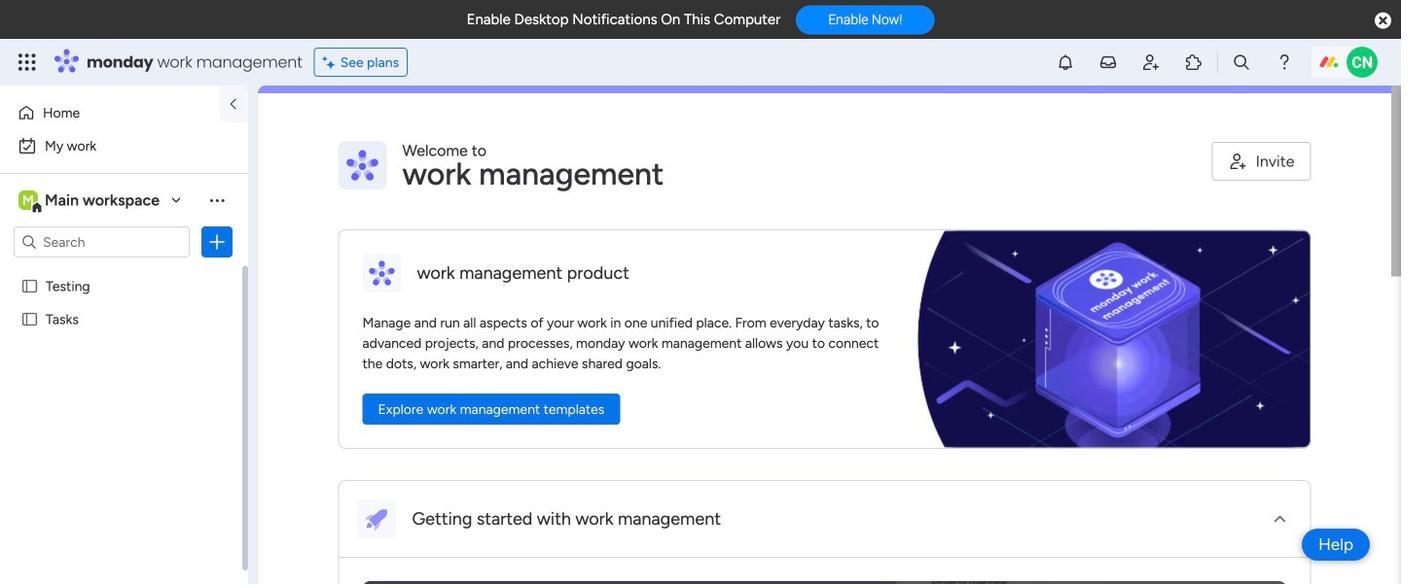Task type: describe. For each thing, give the bounding box(es) containing it.
Search in workspace field
[[41, 231, 163, 254]]

help image
[[1275, 53, 1295, 72]]

workspace selection element
[[18, 189, 163, 214]]

notifications image
[[1056, 53, 1076, 72]]

see plans image
[[323, 51, 340, 73]]

search everything image
[[1232, 53, 1252, 72]]

public board image
[[20, 311, 39, 329]]

1 vertical spatial option
[[12, 130, 237, 162]]

cool name image
[[1347, 47, 1378, 78]]

workspace image
[[18, 190, 38, 211]]



Task type: locate. For each thing, give the bounding box(es) containing it.
select product image
[[18, 53, 37, 72]]

option
[[12, 97, 207, 128], [12, 130, 237, 162], [0, 269, 248, 273]]

monday marketplace image
[[1185, 53, 1204, 72]]

workspace options image
[[207, 191, 227, 210]]

list box
[[0, 266, 248, 585]]

dapulse close image
[[1375, 11, 1392, 31]]

public board image
[[20, 277, 39, 296]]

options image
[[207, 233, 227, 252]]

2 vertical spatial option
[[0, 269, 248, 273]]

invite members image
[[1142, 53, 1161, 72]]

update feed image
[[1099, 53, 1118, 72]]

0 vertical spatial option
[[12, 97, 207, 128]]



Task type: vqa. For each thing, say whether or not it's contained in the screenshot.
right Add to favorites "icon"
no



